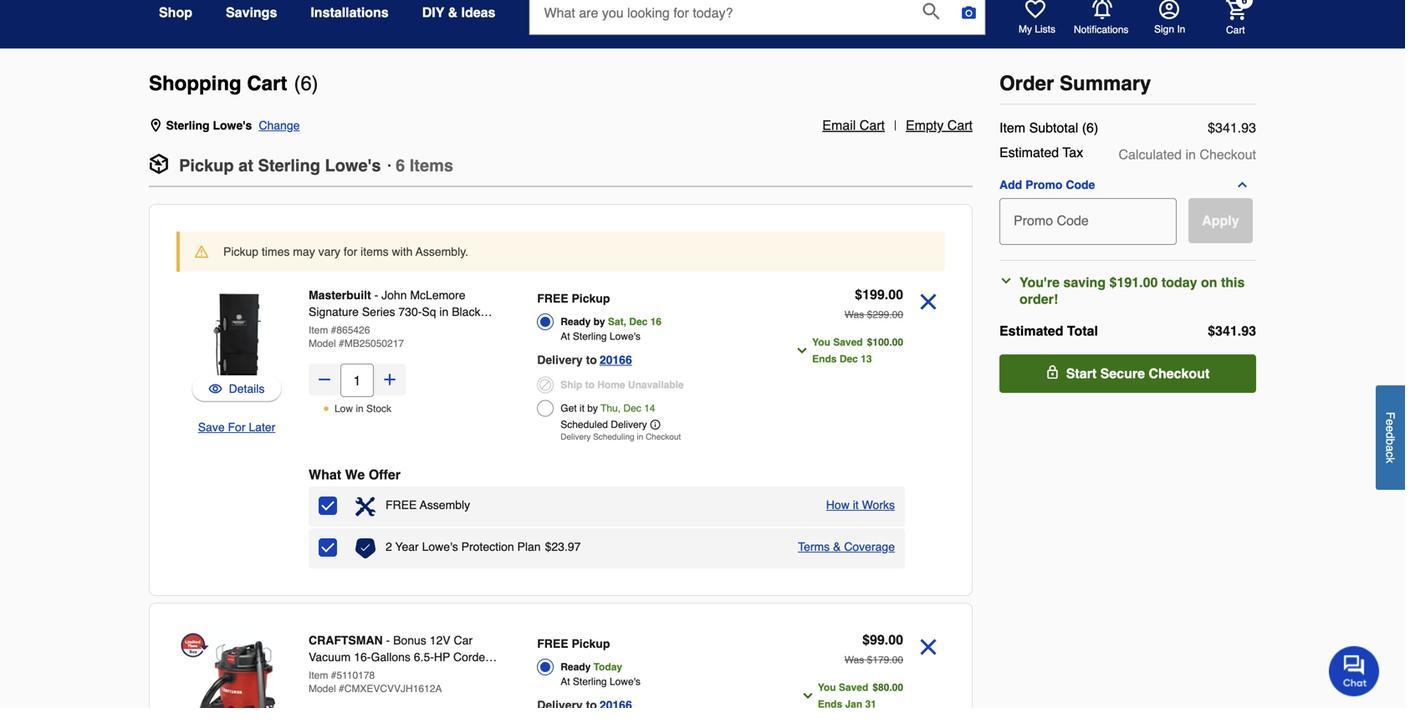Task type: vqa. For each thing, say whether or not it's contained in the screenshot.
Assembly icon
yes



Task type: describe. For each thing, give the bounding box(es) containing it.
in right calculated on the right top
[[1186, 147, 1197, 162]]

$ 341 . 93 for item subtotal (6)
[[1209, 120, 1257, 136]]

low
[[335, 403, 353, 415]]

in right low
[[356, 403, 364, 415]]

chevron down image for 99
[[802, 690, 815, 703]]

camera image
[[961, 4, 978, 21]]

assembly.
[[416, 245, 469, 259]]

subtotal
[[1030, 120, 1079, 136]]

home
[[598, 380, 626, 391]]

diy & ideas
[[422, 5, 496, 20]]

lowe's home improvement lists image
[[1026, 0, 1046, 19]]

add
[[1000, 178, 1023, 192]]

what we offer
[[309, 467, 401, 483]]

order summary
[[1000, 72, 1152, 95]]

sterling right location image
[[166, 119, 210, 132]]

change link
[[259, 117, 300, 134]]

f e e d b a c k button
[[1377, 386, 1406, 491]]

0 horizontal spatial shop
[[159, 5, 192, 20]]

0 horizontal spatial vacuum
[[309, 651, 351, 664]]

199
[[863, 287, 885, 303]]

assembly image
[[356, 497, 376, 517]]

$ up you saved $ 100 .00 ends dec 13
[[855, 287, 863, 303]]

2 e from the top
[[1385, 426, 1398, 433]]

23
[[552, 541, 565, 554]]

sterling up delivery to 20166
[[573, 331, 607, 343]]

chevron down image inside you're saving  $191.00  today on this order! link
[[1000, 274, 1013, 288]]

chat invite button image
[[1330, 646, 1381, 697]]

- for 199
[[375, 289, 378, 302]]

f
[[1385, 413, 1398, 420]]

2 vertical spatial .
[[565, 541, 568, 554]]

order!
[[1020, 292, 1059, 307]]

1 vertical spatial by
[[588, 403, 598, 415]]

search image
[[923, 3, 940, 19]]

6 items
[[396, 156, 454, 175]]

at
[[239, 156, 254, 175]]

ready for 199
[[561, 316, 591, 328]]

$ down 99
[[868, 655, 873, 667]]

my lists
[[1019, 23, 1056, 35]]

on
[[1202, 275, 1218, 290]]

masterbuilt
[[309, 289, 371, 302]]

d
[[1385, 433, 1398, 439]]

tax
[[1063, 145, 1084, 160]]

free assembly
[[386, 499, 470, 512]]

item #865426 model #mb25050217
[[309, 325, 404, 350]]

lowe's inside option group
[[610, 331, 641, 343]]

sterling lowe's change
[[166, 119, 300, 132]]

item for item #5110178 model #cmxevcvvjh1612a
[[309, 670, 328, 682]]

.00 up 80
[[890, 655, 904, 667]]

2
[[386, 541, 392, 554]]

sign
[[1155, 23, 1175, 35]]

pickup inside option group
[[572, 292, 610, 305]]

c
[[1385, 452, 1398, 458]]

low in stock
[[335, 403, 392, 415]]

free pickup for 199
[[537, 292, 610, 305]]

#865426
[[331, 325, 370, 336]]

installations
[[311, 5, 389, 20]]

save for later
[[198, 421, 276, 434]]

estimated for estimated tax
[[1000, 145, 1060, 160]]

free for 199
[[537, 292, 569, 305]]

checkout for start secure checkout
[[1149, 366, 1210, 382]]

delivery for to
[[537, 354, 583, 367]]

cart down lowe's home improvement cart icon
[[1227, 24, 1246, 36]]

lists
[[1035, 23, 1056, 35]]

lowe's right year
[[422, 541, 458, 554]]

pickup inside option group
[[572, 638, 610, 651]]

pickup image
[[149, 154, 169, 174]]

email cart
[[823, 118, 885, 133]]

.00 up 100
[[890, 309, 904, 321]]

thu,
[[601, 403, 621, 415]]

Low in Stock number field
[[341, 364, 374, 398]]

estimated tax
[[1000, 145, 1084, 160]]

14
[[644, 403, 656, 415]]

chevron up image
[[1236, 178, 1250, 192]]

included
[[375, 685, 420, 698]]

this
[[1222, 275, 1246, 290]]

pickup times may vary for items with assembly.
[[223, 245, 469, 259]]

secure
[[1101, 366, 1146, 382]]

smoker
[[334, 322, 374, 336]]

it for how
[[853, 499, 859, 512]]

protection
[[462, 541, 514, 554]]

$ down 199
[[868, 309, 873, 321]]

delivery to 20166
[[537, 354, 632, 367]]

hp
[[434, 651, 450, 664]]

341 for estimated total
[[1216, 323, 1238, 339]]

2 vertical spatial dec
[[624, 403, 642, 415]]

0 vertical spatial by
[[594, 316, 606, 328]]

lowe's down shopping cart ( 6 ) on the left
[[213, 119, 252, 132]]

empty cart button
[[906, 115, 973, 136]]

notifications
[[1075, 24, 1129, 35]]

delivery for scheduling
[[561, 433, 591, 442]]

model for 199
[[309, 338, 336, 350]]

get it by thu, dec 14
[[561, 403, 656, 415]]

ready by sat, dec 16
[[561, 316, 662, 328]]

promo
[[1026, 178, 1063, 192]]

$ up calculated in checkout
[[1209, 120, 1216, 136]]

.00 down 179
[[890, 682, 904, 694]]

mclemore
[[410, 289, 466, 302]]

for
[[344, 245, 358, 259]]

at for 199
[[561, 331, 570, 343]]

Search Query text field
[[530, 0, 910, 34]]

0 vertical spatial 6
[[301, 72, 312, 95]]

code
[[1066, 178, 1096, 192]]

93 for item subtotal (6)
[[1242, 120, 1257, 136]]

signature
[[309, 305, 359, 319]]

gallons
[[371, 651, 411, 664]]

1 vertical spatial bullet image
[[323, 406, 330, 413]]

you saved $ 80 .00
[[818, 682, 904, 694]]

items
[[361, 245, 389, 259]]

secure image
[[1047, 366, 1060, 379]]

details
[[229, 382, 265, 396]]

total
[[1068, 323, 1099, 339]]

sign in
[[1155, 23, 1186, 35]]

.00 up 179
[[885, 633, 904, 648]]

cart for email cart
[[860, 118, 885, 133]]

works
[[862, 499, 895, 512]]

change
[[259, 119, 300, 132]]

we
[[345, 467, 365, 483]]

$ up you saved $ 80 .00
[[863, 633, 870, 648]]

info image
[[651, 420, 661, 430]]

to for home
[[585, 380, 595, 391]]

97
[[568, 541, 581, 554]]

later
[[249, 421, 276, 434]]

. for item subtotal (6)
[[1238, 120, 1242, 136]]

0 horizontal spatial with
[[392, 245, 413, 259]]

ideas
[[462, 5, 496, 20]]

lowe's inside free pickup option group
[[610, 677, 641, 688]]

#cmxevcvvjh1612a
[[339, 684, 442, 695]]

start
[[1067, 366, 1097, 382]]

sterling down the change link
[[258, 156, 320, 175]]

block image
[[537, 377, 554, 394]]

& for terms
[[834, 541, 841, 554]]

$ down on
[[1209, 323, 1216, 339]]

cart link
[[1203, 0, 1254, 37]]

.00 inside you saved $ 100 .00 ends dec 13
[[890, 337, 904, 349]]

shopping cart ( 6 )
[[149, 72, 319, 95]]

bonus
[[393, 634, 427, 648]]

pickup left times
[[223, 245, 259, 259]]

.00 up 299
[[885, 287, 904, 303]]

99
[[870, 633, 885, 648]]

terms
[[798, 541, 830, 554]]

black
[[452, 305, 481, 319]]

email cart button
[[823, 115, 885, 136]]

today
[[1162, 275, 1198, 290]]

chevron down image for 199
[[796, 344, 809, 358]]

lowe's left 6 items
[[325, 156, 381, 175]]

0 vertical spatial bullet image
[[388, 164, 391, 167]]

shop inside bonus 12v car vacuum 16-gallons 6.5-hp corded wet/dry shop vacuum with accessories included
[[354, 668, 382, 681]]

it for get
[[580, 403, 585, 415]]

you for you saved $ 80 .00
[[818, 682, 837, 694]]

my lists link
[[1019, 0, 1056, 36]]

saved for 80
[[839, 682, 869, 694]]

1 vertical spatial free
[[386, 499, 417, 512]]

sterling inside free pickup option group
[[573, 677, 607, 688]]

plan
[[518, 541, 541, 554]]



Task type: locate. For each thing, give the bounding box(es) containing it.
saving
[[1064, 275, 1106, 290]]

0 vertical spatial checkout
[[1200, 147, 1257, 162]]

in right scheduling
[[637, 433, 644, 442]]

how it works button
[[827, 497, 895, 514]]

to for 20166
[[586, 354, 597, 367]]

for
[[228, 421, 246, 434]]

offer
[[369, 467, 401, 483]]

vacuum
[[309, 651, 351, 664], [385, 668, 427, 681]]

& right the diy
[[448, 5, 458, 20]]

1 horizontal spatial vacuum
[[385, 668, 427, 681]]

checkout inside 'button'
[[1149, 366, 1210, 382]]

model down "gas"
[[309, 338, 336, 350]]

2 at sterling lowe's from the top
[[561, 677, 641, 688]]

None text field
[[1007, 198, 1169, 235]]

option group containing free pickup
[[537, 287, 770, 447]]

1 vertical spatial with
[[430, 668, 451, 681]]

lowe's home improvement notification center image
[[1093, 0, 1113, 19]]

. down this
[[1238, 323, 1242, 339]]

0 horizontal spatial bullet image
[[323, 406, 330, 413]]

0 vertical spatial with
[[392, 245, 413, 259]]

it right how
[[853, 499, 859, 512]]

1 vertical spatial model
[[309, 684, 336, 695]]

location image
[[149, 119, 162, 132]]

it
[[580, 403, 585, 415], [853, 499, 859, 512]]

free pickup inside option group
[[537, 292, 610, 305]]

cart right empty
[[948, 118, 973, 133]]

lowe's down "sat," in the left of the page
[[610, 331, 641, 343]]

estimated for estimated total
[[1000, 323, 1064, 339]]

shop up shopping
[[159, 5, 192, 20]]

wet/dry
[[309, 668, 351, 681]]

1 vertical spatial to
[[585, 380, 595, 391]]

1 horizontal spatial bullet image
[[388, 164, 391, 167]]

at sterling lowe's down ready by sat, dec 16
[[561, 331, 641, 343]]

0 vertical spatial to
[[586, 354, 597, 367]]

0 vertical spatial estimated
[[1000, 145, 1060, 160]]

ends
[[813, 354, 837, 365]]

$ 99 .00 was $ 179 .00
[[845, 633, 904, 667]]

summary
[[1060, 72, 1152, 95]]

0 vertical spatial shop
[[159, 5, 192, 20]]

at sterling lowe's for 99
[[561, 677, 641, 688]]

0 vertical spatial -
[[375, 289, 378, 302]]

checkout inside option group
[[646, 433, 681, 442]]

bullet image left low
[[323, 406, 330, 413]]

2 93 from the top
[[1242, 323, 1257, 339]]

you left 80
[[818, 682, 837, 694]]

ready left today
[[561, 662, 591, 674]]

warning image
[[195, 245, 208, 259]]

chevron down image left you're
[[1000, 274, 1013, 288]]

you inside you saved $ 100 .00 ends dec 13
[[813, 337, 831, 349]]

ship
[[561, 380, 583, 391]]

1 vertical spatial you
[[818, 682, 837, 694]]

341 down this
[[1216, 323, 1238, 339]]

2 at from the top
[[561, 677, 570, 688]]

at down the 'ready today'
[[561, 677, 570, 688]]

1 vertical spatial dec
[[840, 354, 858, 365]]

1 vertical spatial was
[[845, 655, 865, 667]]

item for item #865426 model #mb25050217
[[309, 325, 328, 336]]

free up ready by sat, dec 16
[[537, 292, 569, 305]]

free inside option group
[[537, 638, 569, 651]]

item up accessories
[[309, 670, 328, 682]]

quickview image
[[209, 381, 222, 398]]

1 was from the top
[[845, 309, 865, 321]]

1 horizontal spatial 6
[[396, 156, 405, 175]]

cart right email
[[860, 118, 885, 133]]

1 vertical spatial at
[[561, 677, 570, 688]]

shopping
[[149, 72, 242, 95]]

free pickup up the 'ready today'
[[537, 638, 610, 651]]

cart
[[1227, 24, 1246, 36], [247, 72, 287, 95], [860, 118, 885, 133], [948, 118, 973, 133]]

dec left 13
[[840, 354, 858, 365]]

0 horizontal spatial -
[[375, 289, 378, 302]]

pickup left 'at'
[[179, 156, 234, 175]]

2 vertical spatial checkout
[[646, 433, 681, 442]]

in
[[1178, 23, 1186, 35]]

1 model from the top
[[309, 338, 336, 350]]

1 vertical spatial free pickup
[[537, 638, 610, 651]]

checkout right "secure"
[[1149, 366, 1210, 382]]

saved up 13
[[834, 337, 863, 349]]

. up chevron up icon
[[1238, 120, 1242, 136]]

bonus 12v car vacuum 16-gallons 6.5-hp corded wet/dry shop vacuum with accessories included image
[[177, 631, 297, 709]]

$ 341 . 93 down this
[[1209, 323, 1257, 339]]

saved left 80
[[839, 682, 869, 694]]

-
[[375, 289, 378, 302], [386, 634, 390, 648]]

1 vertical spatial -
[[386, 634, 390, 648]]

a
[[1385, 446, 1398, 452]]

1 341 from the top
[[1216, 120, 1238, 136]]

series
[[362, 305, 395, 319]]

bullet image
[[388, 164, 391, 167], [323, 406, 330, 413]]

0 vertical spatial ready
[[561, 316, 591, 328]]

remove item image for 199
[[914, 287, 944, 317]]

at inside option group
[[561, 331, 570, 343]]

with right items
[[392, 245, 413, 259]]

plus image
[[382, 372, 398, 388]]

save
[[198, 421, 225, 434]]

item
[[1000, 120, 1026, 136], [309, 325, 328, 336], [309, 670, 328, 682]]

0 vertical spatial $ 341 . 93
[[1209, 120, 1257, 136]]

chevron down image
[[1000, 274, 1013, 288], [796, 344, 809, 358], [802, 690, 815, 703]]

chevron down image left you saved $ 80 .00
[[802, 690, 815, 703]]

1 free pickup from the top
[[537, 292, 610, 305]]

delivery down scheduled
[[561, 433, 591, 442]]

6.5-
[[414, 651, 434, 664]]

free
[[537, 292, 569, 305], [386, 499, 417, 512], [537, 638, 569, 651]]

was inside $ 99 .00 was $ 179 .00
[[845, 655, 865, 667]]

1 vertical spatial 93
[[1242, 323, 1257, 339]]

1 vertical spatial it
[[853, 499, 859, 512]]

0 vertical spatial &
[[448, 5, 458, 20]]

$ right plan
[[545, 541, 552, 554]]

1 vertical spatial checkout
[[1149, 366, 1210, 382]]

terms & coverage
[[798, 541, 895, 554]]

lowe's down today
[[610, 677, 641, 688]]

you up ends on the right of the page
[[813, 337, 831, 349]]

free pickup up ready by sat, dec 16
[[537, 292, 610, 305]]

vacuum up wet/dry
[[309, 651, 351, 664]]

(
[[294, 72, 301, 95]]

empty cart
[[906, 118, 973, 133]]

option group
[[537, 287, 770, 447]]

0 horizontal spatial it
[[580, 403, 585, 415]]

dec left 16
[[630, 316, 648, 328]]

was for 199
[[845, 309, 865, 321]]

2 model from the top
[[309, 684, 336, 695]]

ready for 99
[[561, 662, 591, 674]]

chevron down image left ends on the right of the page
[[796, 344, 809, 358]]

with inside bonus 12v car vacuum 16-gallons 6.5-hp corded wet/dry shop vacuum with accessories included
[[430, 668, 451, 681]]

at for 99
[[561, 677, 570, 688]]

1 vertical spatial remove item image
[[914, 633, 944, 663]]

1 93 from the top
[[1242, 120, 1257, 136]]

1 ready from the top
[[561, 316, 591, 328]]

dec left the 14
[[624, 403, 642, 415]]

0 horizontal spatial &
[[448, 5, 458, 20]]

1 horizontal spatial -
[[386, 634, 390, 648]]

$ 199 .00 was $ 299 .00
[[845, 287, 904, 321]]

saved for 100
[[834, 337, 863, 349]]

0 vertical spatial vacuum
[[309, 651, 351, 664]]

1 vertical spatial vacuum
[[385, 668, 427, 681]]

0 vertical spatial dec
[[630, 316, 648, 328]]

1 horizontal spatial it
[[853, 499, 859, 512]]

pickup up ready by sat, dec 16
[[572, 292, 610, 305]]

you're saving  $191.00  today on this order! link
[[1000, 274, 1250, 308]]

estimated
[[1000, 145, 1060, 160], [1000, 323, 1064, 339]]

0 vertical spatial saved
[[834, 337, 863, 349]]

0 vertical spatial item
[[1000, 120, 1026, 136]]

1 vertical spatial at sterling lowe's
[[561, 677, 641, 688]]

remove item image right 299
[[914, 287, 944, 317]]

you're
[[1020, 275, 1060, 290]]

by
[[594, 316, 606, 328], [588, 403, 598, 415]]

lowe's home improvement account image
[[1160, 0, 1180, 19]]

1 horizontal spatial with
[[430, 668, 451, 681]]

was inside $ 199 .00 was $ 299 .00
[[845, 309, 865, 321]]

- for 99
[[386, 634, 390, 648]]

model down wet/dry
[[309, 684, 336, 695]]

0 vertical spatial remove item image
[[914, 287, 944, 317]]

& right terms
[[834, 541, 841, 554]]

at inside free pickup option group
[[561, 677, 570, 688]]

order
[[1000, 72, 1055, 95]]

checkout for calculated in checkout
[[1200, 147, 1257, 162]]

0 vertical spatial at sterling lowe's
[[561, 331, 641, 343]]

93 down this
[[1242, 323, 1257, 339]]

1 vertical spatial .
[[1238, 323, 1242, 339]]

$ up 13
[[868, 337, 873, 349]]

ready inside free pickup option group
[[561, 662, 591, 674]]

1 at from the top
[[561, 331, 570, 343]]

ready today
[[561, 662, 623, 674]]

was left 179
[[845, 655, 865, 667]]

item for item subtotal (6)
[[1000, 120, 1026, 136]]

you're saving  $191.00  today on this order!
[[1020, 275, 1246, 307]]

bonus 12v car vacuum 16-gallons 6.5-hp corded wet/dry shop vacuum with accessories included
[[309, 634, 492, 698]]

1 vertical spatial $ 341 . 93
[[1209, 323, 1257, 339]]

estimated down order!
[[1000, 323, 1064, 339]]

1 vertical spatial saved
[[839, 682, 869, 694]]

add promo code link
[[1000, 178, 1257, 192]]

. right plan
[[565, 541, 568, 554]]

my
[[1019, 23, 1033, 35]]

item inside the item #865426 model #mb25050217
[[309, 325, 328, 336]]

2 vertical spatial free
[[537, 638, 569, 651]]

estimated down item subtotal (6)
[[1000, 145, 1060, 160]]

at sterling lowe's for 199
[[561, 331, 641, 343]]

. for estimated total
[[1238, 323, 1242, 339]]

you for you saved $ 100 .00 ends dec 13
[[813, 337, 831, 349]]

730-
[[399, 305, 422, 319]]

installations button
[[311, 0, 389, 28]]

cart left (
[[247, 72, 287, 95]]

john mclemore signature series 730-sq in black gas smoker image
[[177, 285, 297, 406]]

16
[[651, 316, 662, 328]]

vacuum up included
[[385, 668, 427, 681]]

1 vertical spatial delivery
[[611, 419, 647, 431]]

$ down 179
[[873, 682, 879, 694]]

shop down 16-
[[354, 668, 382, 681]]

cart for shopping cart ( 6 )
[[247, 72, 287, 95]]

bullet image left 6 items
[[388, 164, 391, 167]]

2 vertical spatial item
[[309, 670, 328, 682]]

item up estimated tax at the top right of page
[[1000, 120, 1026, 136]]

e up b at the right of the page
[[1385, 426, 1398, 433]]

1 horizontal spatial &
[[834, 541, 841, 554]]

minus image
[[316, 372, 333, 388]]

0 vertical spatial was
[[845, 309, 865, 321]]

0 vertical spatial .
[[1238, 120, 1242, 136]]

0 vertical spatial at
[[561, 331, 570, 343]]

in inside john mclemore signature series 730-sq in black gas smoker
[[440, 305, 449, 319]]

1 horizontal spatial shop
[[354, 668, 382, 681]]

93 for estimated total
[[1242, 323, 1257, 339]]

0 vertical spatial model
[[309, 338, 336, 350]]

ready
[[561, 316, 591, 328], [561, 662, 591, 674]]

2 $ 341 . 93 from the top
[[1209, 323, 1257, 339]]

20166 button
[[600, 350, 632, 370]]

2 remove item image from the top
[[914, 633, 944, 663]]

may
[[293, 245, 315, 259]]

sign in button
[[1155, 0, 1186, 36]]

0 vertical spatial 93
[[1242, 120, 1257, 136]]

0 vertical spatial free pickup
[[537, 292, 610, 305]]

2 vertical spatial chevron down image
[[802, 690, 815, 703]]

b
[[1385, 439, 1398, 446]]

car
[[454, 634, 473, 648]]

shop button
[[159, 0, 192, 28]]

1 vertical spatial item
[[309, 325, 328, 336]]

1 $ 341 . 93 from the top
[[1209, 120, 1257, 136]]

checkout up chevron up icon
[[1200, 147, 1257, 162]]

0 vertical spatial you
[[813, 337, 831, 349]]

80
[[879, 682, 890, 694]]

by left "sat," in the left of the page
[[594, 316, 606, 328]]

at up delivery to 20166
[[561, 331, 570, 343]]

saved
[[834, 337, 863, 349], [839, 682, 869, 694]]

2 vertical spatial delivery
[[561, 433, 591, 442]]

coverage
[[845, 541, 895, 554]]

year
[[395, 541, 419, 554]]

dec inside you saved $ 100 .00 ends dec 13
[[840, 354, 858, 365]]

item down the "signature"
[[309, 325, 328, 336]]

to left "20166" button
[[586, 354, 597, 367]]

was for 99
[[845, 655, 865, 667]]

1 vertical spatial 341
[[1216, 323, 1238, 339]]

at sterling lowe's down today
[[561, 677, 641, 688]]

scheduled delivery
[[561, 419, 647, 431]]

299
[[873, 309, 890, 321]]

checkout down info image
[[646, 433, 681, 442]]

free pickup option group
[[537, 633, 770, 709]]

2 341 from the top
[[1216, 323, 1238, 339]]

2 estimated from the top
[[1000, 323, 1064, 339]]

1 vertical spatial &
[[834, 541, 841, 554]]

179
[[873, 655, 890, 667]]

checkout
[[1200, 147, 1257, 162], [1149, 366, 1210, 382], [646, 433, 681, 442]]

saved inside you saved $ 100 .00 ends dec 13
[[834, 337, 863, 349]]

estimated total
[[1000, 323, 1099, 339]]

2 ready from the top
[[561, 662, 591, 674]]

cart for empty cart
[[948, 118, 973, 133]]

93 up chevron up icon
[[1242, 120, 1257, 136]]

free pickup for 99
[[537, 638, 610, 651]]

pickup at sterling lowe's
[[179, 156, 381, 175]]

0 vertical spatial free
[[537, 292, 569, 305]]

free pickup inside free pickup option group
[[537, 638, 610, 651]]

assembly
[[420, 499, 470, 512]]

$191.00
[[1110, 275, 1159, 290]]

1 vertical spatial shop
[[354, 668, 382, 681]]

1 at sterling lowe's from the top
[[561, 331, 641, 343]]

ready up delivery to 20166
[[561, 316, 591, 328]]

341 up calculated in checkout
[[1216, 120, 1238, 136]]

e up d
[[1385, 420, 1398, 426]]

0 horizontal spatial 6
[[301, 72, 312, 95]]

1 vertical spatial chevron down image
[[796, 344, 809, 358]]

items
[[410, 156, 454, 175]]

model for 99
[[309, 684, 336, 695]]

was left 299
[[845, 309, 865, 321]]

None search field
[[529, 0, 986, 51]]

delivery scheduling in checkout
[[561, 433, 681, 442]]

341 for item subtotal (6)
[[1216, 120, 1238, 136]]

model inside item #5110178 model #cmxevcvvjh1612a
[[309, 684, 336, 695]]

delivery up ship
[[537, 354, 583, 367]]

remove item image
[[914, 287, 944, 317], [914, 633, 944, 663]]

calculated
[[1119, 147, 1183, 162]]

$ inside you saved $ 100 .00 ends dec 13
[[868, 337, 873, 349]]

20166
[[600, 354, 632, 367]]

email
[[823, 118, 856, 133]]

2 was from the top
[[845, 655, 865, 667]]

accessories
[[309, 685, 372, 698]]

.00 down 299
[[890, 337, 904, 349]]

by left the thu,
[[588, 403, 598, 415]]

0 vertical spatial delivery
[[537, 354, 583, 367]]

1 vertical spatial ready
[[561, 662, 591, 674]]

with down hp
[[430, 668, 451, 681]]

free down the offer
[[386, 499, 417, 512]]

$ 341 . 93 up calculated in checkout
[[1209, 120, 1257, 136]]

free up the 'ready today'
[[537, 638, 569, 651]]

- up gallons
[[386, 634, 390, 648]]

2 free pickup from the top
[[537, 638, 610, 651]]

remove item image right 179
[[914, 633, 944, 663]]

pickup up the 'ready today'
[[572, 638, 610, 651]]

1 vertical spatial 6
[[396, 156, 405, 175]]

remove item image for 99
[[914, 633, 944, 663]]

get
[[561, 403, 577, 415]]

item inside item #5110178 model #cmxevcvvjh1612a
[[309, 670, 328, 682]]

in right sq
[[440, 305, 449, 319]]

model inside the item #865426 model #mb25050217
[[309, 338, 336, 350]]

lowe's home improvement cart image
[[1227, 0, 1247, 20]]

protection plan filled image
[[356, 539, 376, 559]]

- up series
[[375, 289, 378, 302]]

ship to home unavailable
[[561, 380, 684, 391]]

0 vertical spatial it
[[580, 403, 585, 415]]

sterling down the 'ready today'
[[573, 677, 607, 688]]

how
[[827, 499, 850, 512]]

&
[[448, 5, 458, 20], [834, 541, 841, 554]]

.00
[[885, 287, 904, 303], [890, 309, 904, 321], [890, 337, 904, 349], [885, 633, 904, 648], [890, 655, 904, 667], [890, 682, 904, 694]]

free for 99
[[537, 638, 569, 651]]

0 vertical spatial chevron down image
[[1000, 274, 1013, 288]]

details button
[[192, 376, 282, 403], [209, 381, 265, 398]]

1 estimated from the top
[[1000, 145, 1060, 160]]

it right get
[[580, 403, 585, 415]]

to right ship
[[585, 380, 595, 391]]

at sterling lowe's inside free pickup option group
[[561, 677, 641, 688]]

$ 341 . 93 for estimated total
[[1209, 323, 1257, 339]]

& for diy
[[448, 5, 458, 20]]

0 vertical spatial 341
[[1216, 120, 1238, 136]]

100
[[873, 337, 890, 349]]

1 vertical spatial estimated
[[1000, 323, 1064, 339]]

it inside 'how it works' button
[[853, 499, 859, 512]]

1 e from the top
[[1385, 420, 1398, 426]]

with
[[392, 245, 413, 259], [430, 668, 451, 681]]

1 remove item image from the top
[[914, 287, 944, 317]]



